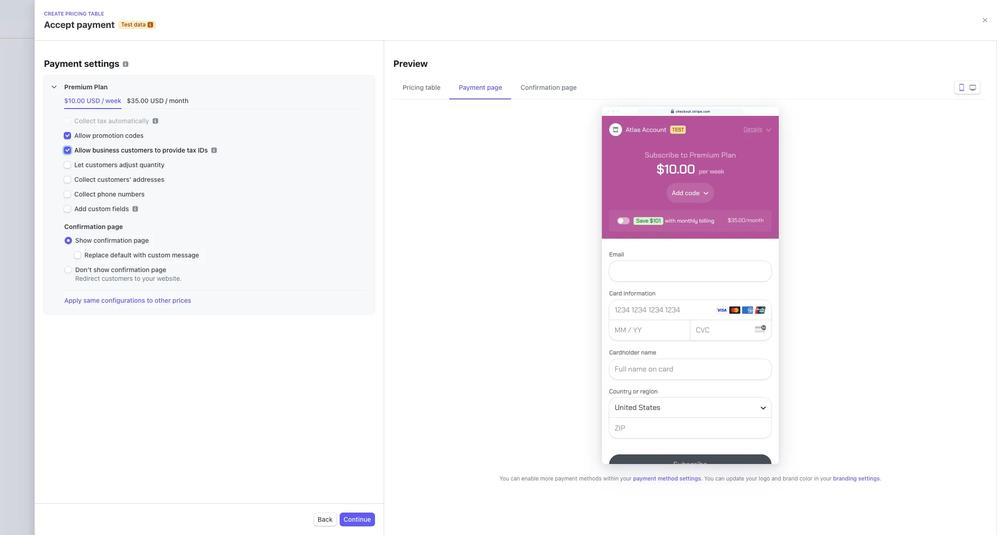 Task type: vqa. For each thing, say whether or not it's contained in the screenshot.
Apply same configurations to other prices button
yes



Task type: describe. For each thing, give the bounding box(es) containing it.
$10.00
[[64, 97, 85, 105]]

message
[[172, 251, 199, 259]]

0 horizontal spatial custom
[[88, 205, 111, 213]]

1 you from the left
[[500, 476, 509, 483]]

confirmation inside button
[[521, 83, 560, 91]]

customers inside don't show confirmation page redirect customers to your website.
[[102, 275, 133, 283]]

plan
[[94, 83, 108, 91]]

to for configurations
[[147, 297, 153, 305]]

2 . from the left
[[881, 476, 882, 483]]

confirmation page button
[[512, 76, 586, 100]]

previous
[[797, 356, 822, 364]]

preview
[[394, 58, 428, 69]]

confirmation inside don't show confirmation page redirect customers to your website.
[[111, 266, 150, 274]]

show confirmation page
[[75, 237, 149, 245]]

payment for payment settings
[[44, 58, 82, 69]]

same
[[83, 297, 100, 305]]

you can enable more payment methods within your payment method settings . you can update your logo and brand color in your branding settings .
[[500, 476, 882, 483]]

checkout.stripe.com
[[676, 109, 711, 113]]

payment settings
[[44, 58, 119, 69]]

test data
[[486, 39, 512, 45]]

add
[[74, 205, 86, 213]]

automatically
[[108, 117, 149, 125]]

page inside payment page button
[[487, 83, 503, 91]]

prices for product premium plan tab list
[[61, 93, 368, 109]]

pricing
[[65, 11, 87, 17]]

collect for collect tax automatically
[[74, 117, 96, 125]]

color
[[800, 476, 813, 483]]

pricing table button
[[394, 76, 450, 100]]

0 vertical spatial customers
[[121, 146, 153, 154]]

data
[[134, 21, 146, 28]]

redirect
[[75, 275, 100, 283]]

phone
[[97, 190, 116, 198]]

website.
[[157, 275, 182, 283]]

table inside button
[[426, 83, 441, 91]]

replace
[[84, 251, 109, 259]]

data
[[499, 39, 512, 45]]

branding
[[834, 476, 858, 483]]

tab list containing pricing table
[[394, 76, 988, 100]]

1 vertical spatial customers
[[86, 161, 118, 169]]

your right in
[[821, 476, 832, 483]]

page inside don't show confirmation page redirect customers to your website.
[[151, 266, 166, 274]]

default
[[110, 251, 132, 259]]

test data
[[121, 21, 146, 28]]

pricing
[[403, 83, 424, 91]]

collect phone numbers
[[74, 190, 145, 198]]

2 can from the left
[[716, 476, 725, 483]]

provide
[[163, 146, 185, 154]]

your inside don't show confirmation page redirect customers to your website.
[[142, 275, 155, 283]]

collect customers' addresses
[[74, 176, 164, 184]]

continue
[[344, 516, 371, 524]]

1 horizontal spatial payment
[[555, 476, 578, 483]]

$10.00 usd / week
[[64, 97, 121, 105]]

addresses
[[133, 176, 164, 184]]

branding settings link
[[834, 476, 881, 483]]

premium plan button
[[51, 83, 368, 93]]

prices
[[173, 297, 191, 305]]

don't
[[75, 266, 92, 274]]

method
[[658, 476, 679, 483]]

0 horizontal spatial table
[[88, 11, 104, 17]]

in
[[815, 476, 819, 483]]

to for customers
[[155, 146, 161, 154]]

configurations
[[101, 297, 145, 305]]

$35.00 usd / month
[[127, 97, 189, 105]]

page inside confirmation page button
[[562, 83, 577, 91]]

allow promotion codes
[[74, 132, 144, 139]]

numbers
[[118, 190, 145, 198]]

$35.00 usd / month button
[[123, 93, 194, 109]]

update
[[727, 476, 745, 483]]

month
[[169, 97, 189, 105]]

usd for $10.00
[[87, 97, 100, 105]]

pricing table
[[403, 83, 441, 91]]

1 vertical spatial confirmation
[[64, 223, 106, 231]]

create pricing table
[[44, 11, 104, 17]]

usd for $35.00
[[150, 97, 164, 105]]

products
[[130, 51, 184, 66]]

2 horizontal spatial payment
[[634, 476, 657, 483]]

payment method settings link
[[634, 476, 702, 483]]

other
[[155, 297, 171, 305]]

0 vertical spatial tax
[[97, 117, 107, 125]]

add custom fields
[[74, 205, 129, 213]]



Task type: locate. For each thing, give the bounding box(es) containing it.
0 horizontal spatial you
[[500, 476, 509, 483]]

apply same configurations to other prices button
[[64, 296, 191, 306]]

settings right method
[[680, 476, 702, 483]]

.
[[702, 476, 703, 483], [881, 476, 882, 483]]

back button
[[314, 514, 337, 527]]

premium plan
[[64, 83, 108, 91]]

your right within
[[621, 476, 632, 483]]

1 horizontal spatial you
[[705, 476, 714, 483]]

business
[[92, 146, 119, 154]]

0 horizontal spatial payment
[[77, 19, 115, 30]]

let
[[74, 161, 84, 169]]

you left enable
[[500, 476, 509, 483]]

1 horizontal spatial confirmation page
[[521, 83, 577, 91]]

allow for allow business customers to provide tax ids
[[74, 146, 91, 154]]

1 vertical spatial table
[[426, 83, 441, 91]]

2 horizontal spatial settings
[[859, 476, 881, 483]]

continue button
[[340, 514, 375, 527]]

to down "with"
[[135, 275, 141, 283]]

tab list
[[394, 76, 988, 100]]

confirmation page
[[521, 83, 577, 91], [64, 223, 123, 231]]

custom down phone
[[88, 205, 111, 213]]

collect down let
[[74, 176, 96, 184]]

1 . from the left
[[702, 476, 703, 483]]

0 vertical spatial confirmation page
[[521, 83, 577, 91]]

/ for week
[[102, 97, 104, 105]]

/ left month
[[166, 97, 167, 105]]

payment down pricing
[[77, 19, 115, 30]]

logo
[[759, 476, 771, 483]]

/ for month
[[166, 97, 167, 105]]

1 horizontal spatial tax
[[187, 146, 196, 154]]

2 usd from the left
[[150, 97, 164, 105]]

adjust
[[119, 161, 138, 169]]

test
[[486, 39, 498, 45]]

collect tax automatically
[[74, 117, 149, 125]]

0 vertical spatial collect
[[74, 117, 96, 125]]

and
[[772, 476, 782, 483]]

allow up let
[[74, 146, 91, 154]]

2 allow from the top
[[74, 146, 91, 154]]

usd right $35.00
[[150, 97, 164, 105]]

2 collect from the top
[[74, 176, 96, 184]]

1 horizontal spatial settings
[[680, 476, 702, 483]]

don't show confirmation page redirect customers to your website.
[[75, 266, 182, 283]]

table right the pricing
[[426, 83, 441, 91]]

payment page button
[[450, 76, 512, 100]]

1 horizontal spatial payment
[[459, 83, 486, 91]]

0 horizontal spatial usd
[[87, 97, 100, 105]]

usd down premium plan
[[87, 97, 100, 105]]

1 horizontal spatial table
[[426, 83, 441, 91]]

can left update
[[716, 476, 725, 483]]

payment for payment page
[[459, 83, 486, 91]]

to left other
[[147, 297, 153, 305]]

your left website. at the left
[[142, 275, 155, 283]]

payment right more
[[555, 476, 578, 483]]

1 vertical spatial custom
[[148, 251, 170, 259]]

let customers adjust quantity
[[74, 161, 165, 169]]

. right branding at the right of page
[[881, 476, 882, 483]]

promotion
[[92, 132, 124, 139]]

tax up promotion
[[97, 117, 107, 125]]

1 usd from the left
[[87, 97, 100, 105]]

2 vertical spatial collect
[[74, 190, 96, 198]]

accept
[[44, 19, 75, 30]]

$10.00 usd / week button
[[61, 93, 127, 109]]

collect up add
[[74, 190, 96, 198]]

usd
[[87, 97, 100, 105], [150, 97, 164, 105]]

0 horizontal spatial confirmation
[[64, 223, 106, 231]]

allow for allow promotion codes
[[74, 132, 91, 139]]

0 horizontal spatial to
[[135, 275, 141, 283]]

payment
[[77, 19, 115, 30], [555, 476, 578, 483], [634, 476, 657, 483]]

customers down codes
[[121, 146, 153, 154]]

2 you from the left
[[705, 476, 714, 483]]

2 vertical spatial customers
[[102, 275, 133, 283]]

you
[[500, 476, 509, 483], [705, 476, 714, 483]]

within
[[604, 476, 619, 483]]

allow business customers to provide tax ids
[[74, 146, 208, 154]]

1 vertical spatial to
[[135, 275, 141, 283]]

table up accept payment
[[88, 11, 104, 17]]

tax
[[97, 117, 107, 125], [187, 146, 196, 154]]

back
[[318, 516, 333, 524]]

collect for collect customers' addresses
[[74, 176, 96, 184]]

1 vertical spatial confirmation
[[111, 266, 150, 274]]

apply same configurations to other prices
[[64, 297, 191, 305]]

test
[[121, 21, 132, 28]]

2 / from the left
[[166, 97, 167, 105]]

brand
[[783, 476, 799, 483]]

1 can from the left
[[511, 476, 520, 483]]

0 vertical spatial custom
[[88, 205, 111, 213]]

1 horizontal spatial usd
[[150, 97, 164, 105]]

0 vertical spatial confirmation
[[521, 83, 560, 91]]

payment left method
[[634, 476, 657, 483]]

2 horizontal spatial to
[[155, 146, 161, 154]]

0 vertical spatial payment
[[44, 58, 82, 69]]

customers
[[121, 146, 153, 154], [86, 161, 118, 169], [102, 275, 133, 283]]

show
[[75, 237, 92, 245]]

settings
[[84, 58, 119, 69], [680, 476, 702, 483], [859, 476, 881, 483]]

custom right "with"
[[148, 251, 170, 259]]

0 vertical spatial table
[[88, 11, 104, 17]]

1 vertical spatial payment
[[459, 83, 486, 91]]

0 horizontal spatial can
[[511, 476, 520, 483]]

customers down business
[[86, 161, 118, 169]]

confirmation page inside confirmation page button
[[521, 83, 577, 91]]

you left update
[[705, 476, 714, 483]]

confirmation
[[94, 237, 132, 245], [111, 266, 150, 274]]

show
[[93, 266, 109, 274]]

0 horizontal spatial tax
[[97, 117, 107, 125]]

to up quantity
[[155, 146, 161, 154]]

/
[[102, 97, 104, 105], [166, 97, 167, 105]]

fields
[[112, 205, 129, 213]]

0 horizontal spatial .
[[702, 476, 703, 483]]

1 horizontal spatial custom
[[148, 251, 170, 259]]

week
[[106, 97, 121, 105]]

tax left ids
[[187, 146, 196, 154]]

customers down show
[[102, 275, 133, 283]]

to inside button
[[147, 297, 153, 305]]

3 collect from the top
[[74, 190, 96, 198]]

ids
[[198, 146, 208, 154]]

1 horizontal spatial to
[[147, 297, 153, 305]]

1 horizontal spatial /
[[166, 97, 167, 105]]

allow
[[74, 132, 91, 139], [74, 146, 91, 154]]

quantity
[[140, 161, 165, 169]]

accept payment
[[44, 19, 115, 30]]

0 horizontal spatial confirmation page
[[64, 223, 123, 231]]

collect
[[74, 117, 96, 125], [74, 176, 96, 184], [74, 190, 96, 198]]

settings right branding at the right of page
[[859, 476, 881, 483]]

allow left promotion
[[74, 132, 91, 139]]

payment inside button
[[459, 83, 486, 91]]

previous button
[[794, 355, 826, 366]]

premium
[[64, 83, 93, 91]]

1 horizontal spatial .
[[881, 476, 882, 483]]

collect for collect phone numbers
[[74, 190, 96, 198]]

1 collect from the top
[[74, 117, 96, 125]]

custom
[[88, 205, 111, 213], [148, 251, 170, 259]]

payment
[[44, 58, 82, 69], [459, 83, 486, 91]]

1 / from the left
[[102, 97, 104, 105]]

1 vertical spatial tax
[[187, 146, 196, 154]]

1 allow from the top
[[74, 132, 91, 139]]

codes
[[125, 132, 144, 139]]

to inside don't show confirmation page redirect customers to your website.
[[135, 275, 141, 283]]

your
[[142, 275, 155, 283], [621, 476, 632, 483], [746, 476, 758, 483], [821, 476, 832, 483]]

can
[[511, 476, 520, 483], [716, 476, 725, 483]]

enable
[[522, 476, 539, 483]]

payment page
[[459, 83, 503, 91]]

1 vertical spatial collect
[[74, 176, 96, 184]]

replace default with custom message
[[84, 251, 199, 259]]

. left update
[[702, 476, 703, 483]]

your left 'logo'
[[746, 476, 758, 483]]

2 vertical spatial to
[[147, 297, 153, 305]]

0 horizontal spatial payment
[[44, 58, 82, 69]]

0 vertical spatial allow
[[74, 132, 91, 139]]

customers'
[[97, 176, 131, 184]]

to
[[155, 146, 161, 154], [135, 275, 141, 283], [147, 297, 153, 305]]

can left enable
[[511, 476, 520, 483]]

confirmation down "with"
[[111, 266, 150, 274]]

page
[[487, 83, 503, 91], [562, 83, 577, 91], [107, 223, 123, 231], [134, 237, 149, 245], [151, 266, 166, 274]]

more
[[541, 476, 554, 483]]

/ left week
[[102, 97, 104, 105]]

1 horizontal spatial confirmation
[[521, 83, 560, 91]]

0 vertical spatial to
[[155, 146, 161, 154]]

1 vertical spatial allow
[[74, 146, 91, 154]]

1 horizontal spatial can
[[716, 476, 725, 483]]

confirmation up default
[[94, 237, 132, 245]]

create
[[44, 11, 64, 17]]

$35.00
[[127, 97, 149, 105]]

0 horizontal spatial settings
[[84, 58, 119, 69]]

methods
[[579, 476, 602, 483]]

0 vertical spatial confirmation
[[94, 237, 132, 245]]

confirmation
[[521, 83, 560, 91], [64, 223, 106, 231]]

settings up plan
[[84, 58, 119, 69]]

1 vertical spatial confirmation page
[[64, 223, 123, 231]]

apply
[[64, 297, 82, 305]]

with
[[133, 251, 146, 259]]

0 horizontal spatial /
[[102, 97, 104, 105]]

collect down $10.00 usd / week on the top left of the page
[[74, 117, 96, 125]]



